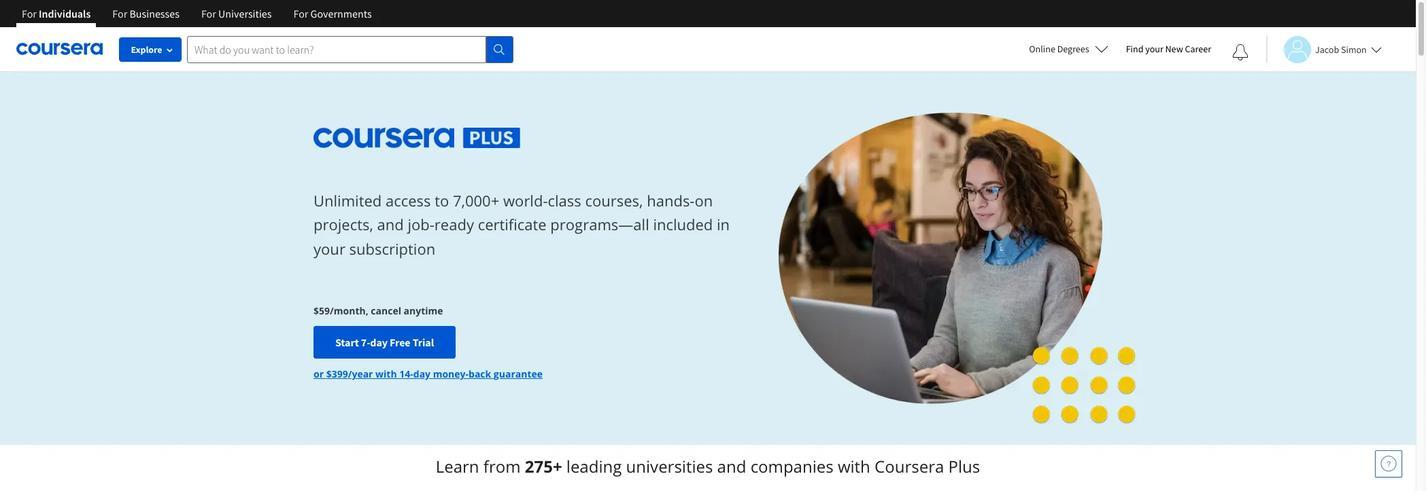 Task type: locate. For each thing, give the bounding box(es) containing it.
1 vertical spatial your
[[314, 239, 346, 259]]

with left 14-
[[376, 368, 397, 381]]

7-
[[361, 336, 370, 350]]

for for businesses
[[113, 7, 127, 20]]

governments
[[311, 7, 372, 20]]

jacob simon button
[[1267, 36, 1383, 63]]

online degrees
[[1030, 43, 1090, 55]]

day inside "button"
[[370, 336, 388, 350]]

certificate
[[478, 215, 547, 235]]

for left the universities
[[201, 7, 216, 20]]

universities
[[218, 7, 272, 20]]

1 vertical spatial and
[[718, 456, 747, 478]]

and
[[377, 215, 404, 235], [718, 456, 747, 478]]

0 vertical spatial your
[[1146, 43, 1164, 55]]

1 vertical spatial day
[[414, 368, 431, 381]]

businesses
[[130, 7, 180, 20]]

your right find
[[1146, 43, 1164, 55]]

3 for from the left
[[201, 7, 216, 20]]

anytime
[[404, 305, 443, 318]]

4 for from the left
[[294, 7, 309, 20]]

0 horizontal spatial day
[[370, 336, 388, 350]]

0 vertical spatial day
[[370, 336, 388, 350]]

for governments
[[294, 7, 372, 20]]

for left governments
[[294, 7, 309, 20]]

and left companies
[[718, 456, 747, 478]]

day
[[370, 336, 388, 350], [414, 368, 431, 381]]

for left individuals
[[22, 7, 37, 20]]

$399
[[326, 368, 348, 381]]

and up subscription
[[377, 215, 404, 235]]

for for universities
[[201, 7, 216, 20]]

for for individuals
[[22, 7, 37, 20]]

1 horizontal spatial and
[[718, 456, 747, 478]]

$59
[[314, 305, 330, 318]]

ready
[[435, 215, 474, 235]]

included
[[654, 215, 713, 235]]

$59 /month, cancel anytime
[[314, 305, 443, 318]]

0 horizontal spatial your
[[314, 239, 346, 259]]

0 vertical spatial and
[[377, 215, 404, 235]]

explore
[[131, 44, 162, 56]]

0 horizontal spatial and
[[377, 215, 404, 235]]

for left the businesses
[[113, 7, 127, 20]]

275+
[[525, 456, 562, 478]]

1 horizontal spatial with
[[838, 456, 871, 478]]

with
[[376, 368, 397, 381], [838, 456, 871, 478]]

new
[[1166, 43, 1184, 55]]

or $399 /year with 14-day money-back guarantee
[[314, 368, 543, 381]]

individuals
[[39, 7, 91, 20]]

subscription
[[349, 239, 436, 259]]

day left money-
[[414, 368, 431, 381]]

coursera
[[875, 456, 945, 478]]

jacob
[[1316, 43, 1340, 55]]

online
[[1030, 43, 1056, 55]]

your
[[1146, 43, 1164, 55], [314, 239, 346, 259]]

start 7-day free trial button
[[314, 327, 456, 359]]

programs—all
[[551, 215, 650, 235]]

1 for from the left
[[22, 7, 37, 20]]

simon
[[1342, 43, 1368, 55]]

your down projects, at the top of the page
[[314, 239, 346, 259]]

day left 'free'
[[370, 336, 388, 350]]

2 for from the left
[[113, 7, 127, 20]]

unlimited access to 7,000+ world-class courses, hands-on projects, and job-ready certificate programs—all included in your subscription
[[314, 191, 730, 259]]

free
[[390, 336, 411, 350]]

for
[[22, 7, 37, 20], [113, 7, 127, 20], [201, 7, 216, 20], [294, 7, 309, 20]]

back
[[469, 368, 491, 381]]

hands-
[[647, 191, 695, 211]]

None search field
[[187, 36, 514, 63]]

and inside unlimited access to 7,000+ world-class courses, hands-on projects, and job-ready certificate programs—all included in your subscription
[[377, 215, 404, 235]]

banner navigation
[[11, 0, 383, 37]]

projects,
[[314, 215, 373, 235]]

with left coursera
[[838, 456, 871, 478]]

0 horizontal spatial with
[[376, 368, 397, 381]]

start
[[335, 336, 359, 350]]

coursera plus image
[[314, 128, 521, 148]]

for universities
[[201, 7, 272, 20]]



Task type: vqa. For each thing, say whether or not it's contained in the screenshot.
left advertising
no



Task type: describe. For each thing, give the bounding box(es) containing it.
for businesses
[[113, 7, 180, 20]]

1 horizontal spatial your
[[1146, 43, 1164, 55]]

leading
[[567, 456, 622, 478]]

/year
[[348, 368, 373, 381]]

learn from 275+ leading universities and companies with coursera plus
[[436, 456, 981, 478]]

for individuals
[[22, 7, 91, 20]]

guarantee
[[494, 368, 543, 381]]

What do you want to learn? text field
[[187, 36, 487, 63]]

learn
[[436, 456, 479, 478]]

job-
[[408, 215, 435, 235]]

companies
[[751, 456, 834, 478]]

plus
[[949, 456, 981, 478]]

14-
[[400, 368, 414, 381]]

career
[[1186, 43, 1212, 55]]

online degrees button
[[1019, 34, 1120, 64]]

find your new career
[[1127, 43, 1212, 55]]

access
[[386, 191, 431, 211]]

money-
[[433, 368, 469, 381]]

universities
[[626, 456, 713, 478]]

coursera image
[[16, 38, 103, 60]]

for for governments
[[294, 7, 309, 20]]

or
[[314, 368, 324, 381]]

courses,
[[586, 191, 643, 211]]

0 vertical spatial with
[[376, 368, 397, 381]]

start 7-day free trial
[[335, 336, 434, 350]]

explore button
[[119, 37, 182, 62]]

/month,
[[330, 305, 369, 318]]

unlimited
[[314, 191, 382, 211]]

show notifications image
[[1233, 44, 1249, 61]]

7,000+
[[453, 191, 500, 211]]

on
[[695, 191, 713, 211]]

find your new career link
[[1120, 41, 1219, 58]]

to
[[435, 191, 449, 211]]

in
[[717, 215, 730, 235]]

your inside unlimited access to 7,000+ world-class courses, hands-on projects, and job-ready certificate programs—all included in your subscription
[[314, 239, 346, 259]]

1 vertical spatial with
[[838, 456, 871, 478]]

world-
[[504, 191, 548, 211]]

cancel
[[371, 305, 401, 318]]

from
[[484, 456, 521, 478]]

find
[[1127, 43, 1144, 55]]

degrees
[[1058, 43, 1090, 55]]

1 horizontal spatial day
[[414, 368, 431, 381]]

jacob simon
[[1316, 43, 1368, 55]]

trial
[[413, 336, 434, 350]]

help center image
[[1381, 457, 1398, 473]]

class
[[548, 191, 582, 211]]



